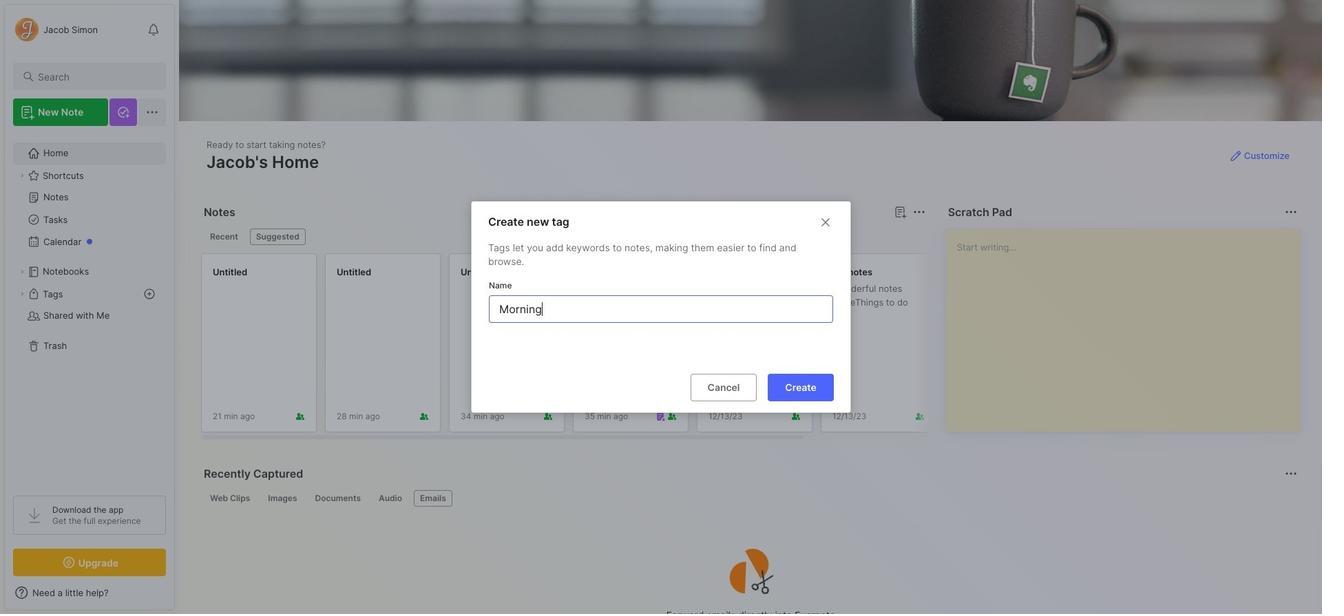 Task type: vqa. For each thing, say whether or not it's contained in the screenshot.
Full
no



Task type: describe. For each thing, give the bounding box(es) containing it.
Tag name text field
[[498, 296, 827, 322]]

close image
[[818, 214, 834, 231]]

Start writing… text field
[[957, 229, 1300, 421]]

none search field inside main 'element'
[[38, 68, 154, 85]]



Task type: locate. For each thing, give the bounding box(es) containing it.
None search field
[[38, 68, 154, 85]]

1 tab list from the top
[[204, 229, 924, 245]]

tab
[[204, 229, 244, 245], [250, 229, 306, 245], [204, 491, 257, 507], [262, 491, 303, 507], [309, 491, 367, 507], [373, 491, 408, 507], [414, 491, 452, 507]]

main element
[[0, 0, 179, 615]]

row group
[[201, 254, 1069, 441]]

2 tab list from the top
[[204, 491, 1296, 507]]

1 vertical spatial tab list
[[204, 491, 1296, 507]]

tab list
[[204, 229, 924, 245], [204, 491, 1296, 507]]

0 vertical spatial tab list
[[204, 229, 924, 245]]

expand notebooks image
[[18, 268, 26, 276]]

tree inside main 'element'
[[5, 134, 174, 484]]

Search text field
[[38, 70, 154, 83]]

tree
[[5, 134, 174, 484]]

expand tags image
[[18, 290, 26, 298]]



